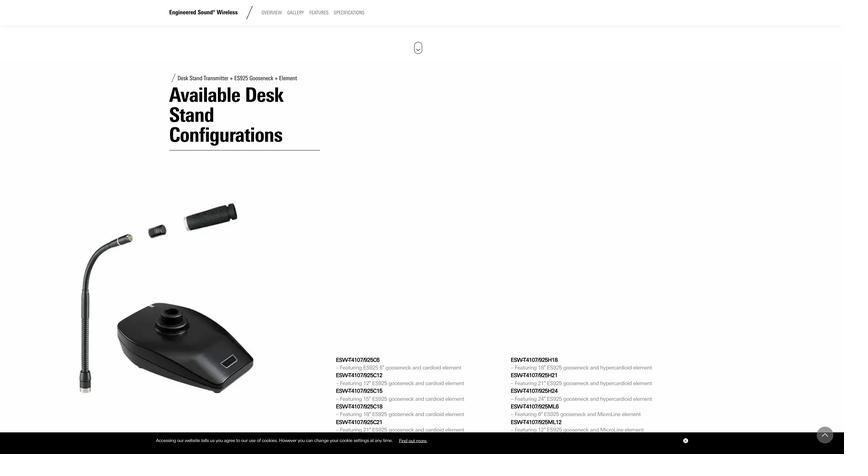 Task type: vqa. For each thing, say whether or not it's contained in the screenshot.
affordable,
no



Task type: describe. For each thing, give the bounding box(es) containing it.
t4107/925h18
[[524, 357, 558, 363]]

accessing our website tells us you agree to our use of cookies. however you can change your cookie settings at any time.
[[156, 438, 394, 443]]

6″ inside esw-t4107/925h18 – featuring 18″ es925 gooseneck and hypercardioid element esw-t4107/925h21 – featuring 21″ es925 gooseneck and hypercardioid element esw-t4107/925h24 – featuring 24″ es925 gooseneck and hypercardioid element esw-t4107/925ml6 – featuring 6″ es925 gooseneck and microline element esw-t4107/925ml12 – featuring 12″ es925 gooseneck and microline element
[[538, 411, 543, 418]]

find
[[399, 438, 408, 443]]

any
[[375, 438, 382, 443]]

t4107/925c6
[[349, 357, 380, 363]]

esw- down t4107/925ml6 in the right bottom of the page
[[511, 419, 524, 425]]

agree
[[224, 438, 235, 443]]

can
[[306, 438, 313, 443]]

es925 down the 't4107/925c24'
[[372, 442, 387, 449]]

es925 up any
[[372, 427, 387, 433]]

es925 down t4107/925c12
[[372, 380, 387, 386]]

es925 down t4107/925h21
[[547, 380, 562, 386]]

esw- up cookie
[[336, 419, 349, 425]]

transmitter
[[204, 74, 229, 82]]

settings
[[354, 438, 369, 443]]

engineered sound® wireless
[[169, 9, 238, 16]]

at
[[370, 438, 374, 443]]

esw- down t4107/925h24
[[511, 404, 524, 410]]

find out more. link
[[394, 435, 433, 446]]

es925 right 15″
[[372, 396, 387, 402]]

es925 up t4107/925c12
[[363, 365, 379, 371]]

12″ inside esw-t4107/925c6 – featuring es925 6″ gooseneck and cardioid element esw-t4107/925c12 – featuring 12″ es925 gooseneck and cardioid element esw-t4107/925c15 – featuring 15″ es925 gooseneck and cardioid element esw-t4107/925c18 – featuring 18″ es925 gooseneck and cardioid element esw-t4107/925c21 – featuring 21″ es925 gooseneck and cardioid element esw-t4107/925c24 – featuring 24″ es925 gooseneck and cardioid element
[[363, 380, 371, 386]]

18″ inside esw-t4107/925c6 – featuring es925 6″ gooseneck and cardioid element esw-t4107/925c12 – featuring 12″ es925 gooseneck and cardioid element esw-t4107/925c15 – featuring 15″ es925 gooseneck and cardioid element esw-t4107/925c18 – featuring 18″ es925 gooseneck and cardioid element esw-t4107/925c21 – featuring 21″ es925 gooseneck and cardioid element esw-t4107/925c24 – featuring 24″ es925 gooseneck and cardioid element
[[363, 411, 371, 418]]

divider line image
[[243, 6, 256, 19]]

esw- up t4107/925h21
[[511, 357, 524, 363]]

1 you from the left
[[216, 438, 223, 443]]

es925 left "gooseneck"
[[234, 74, 248, 82]]

specifications
[[334, 10, 365, 16]]

stand inside available desk stand configurations
[[169, 103, 214, 127]]

featuring down t4107/925c6
[[340, 365, 362, 371]]

cross image
[[684, 440, 687, 442]]

features
[[310, 10, 329, 16]]

esw- down t4107/925c6
[[336, 372, 349, 379]]

es925 up t4107/925h21
[[547, 365, 562, 371]]

t4107/925h21
[[524, 372, 558, 379]]

featuring down t4107/925ml12
[[515, 427, 537, 433]]

featuring up t4107/925c15
[[340, 380, 362, 386]]

2 you from the left
[[298, 438, 305, 443]]

more.
[[416, 438, 428, 443]]

esw- up 't4107/925c21'
[[336, 404, 349, 410]]

15″
[[363, 396, 371, 402]]

esw- down t4107/925h18
[[511, 372, 524, 379]]

element
[[279, 74, 297, 82]]

featuring down t4107/925h21
[[515, 380, 537, 386]]

t4107/925c12
[[349, 372, 383, 379]]

sound®
[[198, 9, 215, 16]]

configurations
[[169, 123, 283, 147]]

18″ inside esw-t4107/925h18 – featuring 18″ es925 gooseneck and hypercardioid element esw-t4107/925h21 – featuring 21″ es925 gooseneck and hypercardioid element esw-t4107/925h24 – featuring 24″ es925 gooseneck and hypercardioid element esw-t4107/925ml6 – featuring 6″ es925 gooseneck and microline element esw-t4107/925ml12 – featuring 12″ es925 gooseneck and microline element
[[538, 365, 546, 371]]

time.
[[383, 438, 393, 443]]

t4107/925ml12
[[524, 419, 562, 425]]

es925 up t4107/925ml6 in the right bottom of the page
[[547, 396, 562, 402]]

1 hypercardioid from the top
[[601, 365, 632, 371]]

0 horizontal spatial desk
[[178, 74, 188, 82]]

however
[[279, 438, 297, 443]]

t4107/925h24
[[524, 388, 558, 394]]

featuring left 15″
[[340, 396, 362, 402]]



Task type: locate. For each thing, give the bounding box(es) containing it.
1 horizontal spatial 6″
[[538, 411, 543, 418]]

desk up available
[[178, 74, 188, 82]]

1 horizontal spatial 18″
[[538, 365, 546, 371]]

24″ inside esw-t4107/925h18 – featuring 18″ es925 gooseneck and hypercardioid element esw-t4107/925h21 – featuring 21″ es925 gooseneck and hypercardioid element esw-t4107/925h24 – featuring 24″ es925 gooseneck and hypercardioid element esw-t4107/925ml6 – featuring 6″ es925 gooseneck and microline element esw-t4107/925ml12 – featuring 12″ es925 gooseneck and microline element
[[538, 396, 546, 402]]

featuring down t4107/925h24
[[515, 396, 537, 402]]

18″ up t4107/925h21
[[538, 365, 546, 371]]

featuring down the 't4107/925c24'
[[340, 442, 362, 449]]

0 horizontal spatial 18″
[[363, 411, 371, 418]]

featuring
[[340, 365, 362, 371], [515, 365, 537, 371], [340, 380, 362, 386], [515, 380, 537, 386], [340, 396, 362, 402], [515, 396, 537, 402], [340, 411, 362, 418], [515, 411, 537, 418], [340, 427, 362, 433], [515, 427, 537, 433], [340, 442, 362, 449]]

es925 down t4107/925c18
[[372, 411, 387, 418]]

12″ up t4107/925c15
[[363, 380, 371, 386]]

our left website
[[177, 438, 184, 443]]

your
[[330, 438, 339, 443]]

engineered
[[169, 9, 196, 16]]

1 vertical spatial desk
[[245, 83, 284, 107]]

out
[[409, 438, 415, 443]]

esw-t4107/925h18 – featuring 18″ es925 gooseneck and hypercardioid element esw-t4107/925h21 – featuring 21″ es925 gooseneck and hypercardioid element esw-t4107/925h24 – featuring 24″ es925 gooseneck and hypercardioid element esw-t4107/925ml6 – featuring 6″ es925 gooseneck and microline element esw-t4107/925ml12 – featuring 12″ es925 gooseneck and microline element
[[511, 357, 653, 433]]

featuring up t4107/925h21
[[515, 365, 537, 371]]

1 vertical spatial 24″
[[363, 442, 371, 449]]

stand
[[190, 74, 203, 82], [169, 103, 214, 127]]

1 horizontal spatial you
[[298, 438, 305, 443]]

cookies.
[[262, 438, 278, 443]]

esw- up t4107/925c18
[[336, 388, 349, 394]]

featuring down t4107/925ml6 in the right bottom of the page
[[515, 411, 537, 418]]

website
[[185, 438, 200, 443]]

overview
[[262, 10, 282, 16]]

featuring up cookie
[[340, 427, 362, 433]]

21″ down t4107/925h21
[[538, 380, 546, 386]]

0 horizontal spatial 6″
[[380, 365, 385, 371]]

wireless
[[217, 9, 238, 16]]

0 vertical spatial 21″
[[538, 380, 546, 386]]

esw- up t4107/925c12
[[336, 357, 349, 363]]

2 + from the left
[[275, 74, 278, 82]]

0 vertical spatial 24″
[[538, 396, 546, 402]]

0 vertical spatial 12″
[[363, 380, 371, 386]]

6″ inside esw-t4107/925c6 – featuring es925 6″ gooseneck and cardioid element esw-t4107/925c12 – featuring 12″ es925 gooseneck and cardioid element esw-t4107/925c15 – featuring 15″ es925 gooseneck and cardioid element esw-t4107/925c18 – featuring 18″ es925 gooseneck and cardioid element esw-t4107/925c21 – featuring 21″ es925 gooseneck and cardioid element esw-t4107/925c24 – featuring 24″ es925 gooseneck and cardioid element
[[380, 365, 385, 371]]

24″
[[538, 396, 546, 402], [363, 442, 371, 449]]

our right to
[[241, 438, 248, 443]]

21″
[[538, 380, 546, 386], [363, 427, 371, 433]]

element
[[443, 365, 462, 371], [634, 365, 653, 371], [446, 380, 464, 386], [634, 380, 653, 386], [446, 396, 464, 402], [634, 396, 653, 402], [446, 411, 464, 418], [622, 411, 641, 418], [446, 427, 464, 433], [625, 427, 644, 433], [446, 442, 464, 449]]

18″ up 't4107/925c21'
[[363, 411, 371, 418]]

esw-
[[336, 357, 349, 363], [511, 357, 524, 363], [336, 372, 349, 379], [511, 372, 524, 379], [336, 388, 349, 394], [511, 388, 524, 394], [336, 404, 349, 410], [511, 404, 524, 410], [336, 419, 349, 425], [511, 419, 524, 425], [336, 435, 349, 441]]

0 vertical spatial stand
[[190, 74, 203, 82]]

you right us
[[216, 438, 223, 443]]

t4107/925c24
[[349, 435, 383, 441]]

us
[[210, 438, 215, 443]]

0 vertical spatial 18″
[[538, 365, 546, 371]]

you
[[216, 438, 223, 443], [298, 438, 305, 443]]

1 horizontal spatial desk
[[245, 83, 284, 107]]

desk down "gooseneck"
[[245, 83, 284, 107]]

cookie
[[340, 438, 353, 443]]

arrow up image
[[823, 432, 829, 438]]

1 vertical spatial 12″
[[538, 427, 546, 433]]

of
[[257, 438, 261, 443]]

gooseneck
[[250, 74, 273, 82]]

1 vertical spatial stand
[[169, 103, 214, 127]]

you left can
[[298, 438, 305, 443]]

esw-t4107/925c6 – featuring es925 6″ gooseneck and cardioid element esw-t4107/925c12 – featuring 12″ es925 gooseneck and cardioid element esw-t4107/925c15 – featuring 15″ es925 gooseneck and cardioid element esw-t4107/925c18 – featuring 18″ es925 gooseneck and cardioid element esw-t4107/925c21 – featuring 21″ es925 gooseneck and cardioid element esw-t4107/925c24 – featuring 24″ es925 gooseneck and cardioid element
[[336, 357, 464, 449]]

12″ inside esw-t4107/925h18 – featuring 18″ es925 gooseneck and hypercardioid element esw-t4107/925h21 – featuring 21″ es925 gooseneck and hypercardioid element esw-t4107/925h24 – featuring 24″ es925 gooseneck and hypercardioid element esw-t4107/925ml6 – featuring 6″ es925 gooseneck and microline element esw-t4107/925ml12 – featuring 12″ es925 gooseneck and microline element
[[538, 427, 546, 433]]

1 horizontal spatial our
[[241, 438, 248, 443]]

change
[[314, 438, 329, 443]]

1 our from the left
[[177, 438, 184, 443]]

t4107/925c15
[[349, 388, 383, 394]]

24″ inside esw-t4107/925c6 – featuring es925 6″ gooseneck and cardioid element esw-t4107/925c12 – featuring 12″ es925 gooseneck and cardioid element esw-t4107/925c15 – featuring 15″ es925 gooseneck and cardioid element esw-t4107/925c18 – featuring 18″ es925 gooseneck and cardioid element esw-t4107/925c21 – featuring 21″ es925 gooseneck and cardioid element esw-t4107/925c24 – featuring 24″ es925 gooseneck and cardioid element
[[363, 442, 371, 449]]

21″ up the 't4107/925c24'
[[363, 427, 371, 433]]

24″ down the 't4107/925c24'
[[363, 442, 371, 449]]

0 vertical spatial hypercardioid
[[601, 365, 632, 371]]

1 vertical spatial microline
[[601, 427, 624, 433]]

2 vertical spatial hypercardioid
[[601, 396, 632, 402]]

0 horizontal spatial 24″
[[363, 442, 371, 449]]

t4107/925c18
[[349, 404, 383, 410]]

2 hypercardioid from the top
[[601, 380, 632, 386]]

desk stand transmitter + es925 gooseneck + element
[[178, 74, 297, 82]]

es925
[[234, 74, 248, 82], [363, 365, 379, 371], [547, 365, 562, 371], [372, 380, 387, 386], [547, 380, 562, 386], [372, 396, 387, 402], [547, 396, 562, 402], [372, 411, 387, 418], [544, 411, 559, 418], [372, 427, 387, 433], [547, 427, 562, 433], [372, 442, 387, 449]]

tells
[[201, 438, 209, 443]]

use
[[249, 438, 256, 443]]

1 horizontal spatial 24″
[[538, 396, 546, 402]]

1 vertical spatial 21″
[[363, 427, 371, 433]]

esw- down t4107/925h21
[[511, 388, 524, 394]]

0 horizontal spatial 12″
[[363, 380, 371, 386]]

21″ inside esw-t4107/925c6 – featuring es925 6″ gooseneck and cardioid element esw-t4107/925c12 – featuring 12″ es925 gooseneck and cardioid element esw-t4107/925c15 – featuring 15″ es925 gooseneck and cardioid element esw-t4107/925c18 – featuring 18″ es925 gooseneck and cardioid element esw-t4107/925c21 – featuring 21″ es925 gooseneck and cardioid element esw-t4107/925c24 – featuring 24″ es925 gooseneck and cardioid element
[[363, 427, 371, 433]]

available desk stand configurations
[[169, 83, 284, 147]]

6″
[[380, 365, 385, 371], [538, 411, 543, 418]]

t4107/925ml6
[[524, 404, 559, 410]]

6″ up t4107/925c12
[[380, 365, 385, 371]]

2 our from the left
[[241, 438, 248, 443]]

1 horizontal spatial +
[[275, 74, 278, 82]]

1 vertical spatial hypercardioid
[[601, 380, 632, 386]]

available
[[169, 83, 240, 107]]

hypercardioid
[[601, 365, 632, 371], [601, 380, 632, 386], [601, 396, 632, 402]]

+ left "element"
[[275, 74, 278, 82]]

to
[[236, 438, 240, 443]]

0 horizontal spatial 21″
[[363, 427, 371, 433]]

12″
[[363, 380, 371, 386], [538, 427, 546, 433]]

esw- left settings
[[336, 435, 349, 441]]

0 horizontal spatial you
[[216, 438, 223, 443]]

desk
[[178, 74, 188, 82], [245, 83, 284, 107]]

+
[[230, 74, 233, 82], [275, 74, 278, 82]]

featuring up 't4107/925c21'
[[340, 411, 362, 418]]

1 + from the left
[[230, 74, 233, 82]]

gooseneck
[[386, 365, 411, 371], [564, 365, 589, 371], [389, 380, 414, 386], [564, 380, 589, 386], [389, 396, 414, 402], [564, 396, 589, 402], [389, 411, 414, 418], [561, 411, 586, 418], [389, 427, 414, 433], [564, 427, 589, 433], [389, 442, 414, 449]]

our
[[177, 438, 184, 443], [241, 438, 248, 443]]

12″ down t4107/925ml12
[[538, 427, 546, 433]]

es925 up t4107/925ml12
[[544, 411, 559, 418]]

gallery
[[287, 10, 304, 16]]

0 horizontal spatial our
[[177, 438, 184, 443]]

0 vertical spatial 6″
[[380, 365, 385, 371]]

accessing
[[156, 438, 176, 443]]

24″ up t4107/925ml6 in the right bottom of the page
[[538, 396, 546, 402]]

microline
[[598, 411, 621, 418], [601, 427, 624, 433]]

+ right transmitter
[[230, 74, 233, 82]]

1 vertical spatial 6″
[[538, 411, 543, 418]]

1 horizontal spatial 12″
[[538, 427, 546, 433]]

1 horizontal spatial 21″
[[538, 380, 546, 386]]

t4107/925c21
[[349, 419, 383, 425]]

1 vertical spatial 18″
[[363, 411, 371, 418]]

0 vertical spatial microline
[[598, 411, 621, 418]]

18″
[[538, 365, 546, 371], [363, 411, 371, 418]]

cardioid
[[423, 365, 441, 371], [426, 380, 444, 386], [426, 396, 444, 402], [426, 411, 444, 418], [426, 427, 444, 433], [426, 442, 444, 449]]

and
[[413, 365, 421, 371], [590, 365, 599, 371], [416, 380, 424, 386], [590, 380, 599, 386], [416, 396, 424, 402], [590, 396, 599, 402], [416, 411, 424, 418], [588, 411, 596, 418], [416, 427, 424, 433], [590, 427, 599, 433], [416, 442, 424, 449]]

6″ down t4107/925ml6 in the right bottom of the page
[[538, 411, 543, 418]]

es925 down t4107/925ml12
[[547, 427, 562, 433]]

0 horizontal spatial +
[[230, 74, 233, 82]]

–
[[336, 365, 339, 371], [511, 365, 514, 371], [336, 380, 339, 386], [511, 380, 514, 386], [336, 396, 339, 402], [511, 396, 514, 402], [336, 411, 339, 418], [511, 411, 514, 418], [336, 427, 339, 433], [511, 427, 514, 433], [336, 442, 339, 449]]

0 vertical spatial desk
[[178, 74, 188, 82]]

3 hypercardioid from the top
[[601, 396, 632, 402]]

desk inside available desk stand configurations
[[245, 83, 284, 107]]

21″ inside esw-t4107/925h18 – featuring 18″ es925 gooseneck and hypercardioid element esw-t4107/925h21 – featuring 21″ es925 gooseneck and hypercardioid element esw-t4107/925h24 – featuring 24″ es925 gooseneck and hypercardioid element esw-t4107/925ml6 – featuring 6″ es925 gooseneck and microline element esw-t4107/925ml12 – featuring 12″ es925 gooseneck and microline element
[[538, 380, 546, 386]]

find out more.
[[399, 438, 428, 443]]



